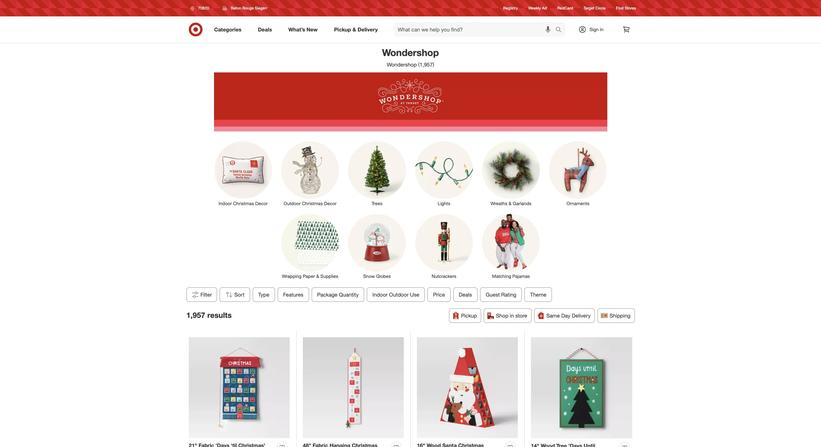 Task type: locate. For each thing, give the bounding box(es) containing it.
0 vertical spatial in
[[600, 27, 604, 32]]

redcard link
[[558, 5, 574, 11]]

0 vertical spatial &
[[353, 26, 356, 33]]

price
[[433, 292, 445, 298]]

delivery for pickup & delivery
[[358, 26, 378, 33]]

2 decor from the left
[[324, 201, 337, 206]]

1 horizontal spatial delivery
[[572, 313, 591, 319]]

trees
[[372, 201, 383, 206]]

0 horizontal spatial christmas
[[233, 201, 254, 206]]

snow
[[364, 274, 375, 279]]

pickup inside button
[[462, 313, 477, 319]]

decor for outdoor christmas decor
[[324, 201, 337, 206]]

1 vertical spatial delivery
[[572, 313, 591, 319]]

siegen
[[255, 6, 267, 10]]

indoor for indoor christmas decor
[[219, 201, 232, 206]]

deals for "deals" link
[[258, 26, 272, 33]]

wondershop
[[382, 47, 439, 58], [387, 61, 417, 68]]

1 vertical spatial &
[[509, 201, 512, 206]]

pickup down deals button
[[462, 313, 477, 319]]

results
[[207, 311, 232, 320]]

in inside "link"
[[600, 27, 604, 32]]

indoor
[[219, 201, 232, 206], [373, 292, 388, 298]]

deals down siegen
[[258, 26, 272, 33]]

pajamas
[[513, 274, 530, 279]]

wondershop left (1,957)
[[387, 61, 417, 68]]

21" fabric 'days 'til christmas' hanging advent calendar blue/red - wondershop™ image
[[189, 337, 290, 438], [189, 337, 290, 438]]

1 vertical spatial wondershop
[[387, 61, 417, 68]]

ornaments
[[567, 201, 590, 206]]

indoor inside button
[[373, 292, 388, 298]]

1 horizontal spatial christmas
[[302, 201, 323, 206]]

2 vertical spatial &
[[317, 274, 319, 279]]

indoor christmas decor
[[219, 201, 268, 206]]

indoor christmas decor link
[[210, 140, 277, 207]]

2 christmas from the left
[[302, 201, 323, 206]]

outdoor
[[284, 201, 301, 206], [389, 292, 409, 298]]

0 vertical spatial outdoor
[[284, 201, 301, 206]]

14" wood tree 'days until christmas' countdown sign green - wondershop™ image
[[531, 337, 633, 439], [531, 337, 633, 439]]

0 horizontal spatial pickup
[[334, 26, 351, 33]]

weekly ad
[[529, 6, 547, 11]]

0 horizontal spatial in
[[510, 313, 514, 319]]

1 horizontal spatial &
[[353, 26, 356, 33]]

0 vertical spatial pickup
[[334, 26, 351, 33]]

stores
[[625, 6, 637, 11]]

deals button
[[453, 288, 478, 302]]

1 horizontal spatial outdoor
[[389, 292, 409, 298]]

baton rouge siegen
[[231, 6, 267, 10]]

categories link
[[209, 22, 250, 37]]

supplies
[[321, 274, 339, 279]]

pickup for pickup & delivery
[[334, 26, 351, 33]]

sign in
[[590, 27, 604, 32]]

in
[[600, 27, 604, 32], [510, 313, 514, 319]]

1 decor from the left
[[255, 201, 268, 206]]

registry
[[504, 6, 518, 11]]

quantity
[[339, 292, 359, 298]]

1,957 results
[[186, 311, 232, 320]]

in right sign
[[600, 27, 604, 32]]

find
[[617, 6, 624, 11]]

what's new link
[[283, 22, 326, 37]]

1 horizontal spatial deals
[[459, 292, 472, 298]]

christmas inside 'link'
[[302, 201, 323, 206]]

package quantity button
[[312, 288, 364, 302]]

0 horizontal spatial decor
[[255, 201, 268, 206]]

deals inside deals button
[[459, 292, 472, 298]]

pickup
[[334, 26, 351, 33], [462, 313, 477, 319]]

2 horizontal spatial &
[[509, 201, 512, 206]]

deals up pickup button
[[459, 292, 472, 298]]

1 vertical spatial in
[[510, 313, 514, 319]]

1 christmas from the left
[[233, 201, 254, 206]]

1 horizontal spatial indoor
[[373, 292, 388, 298]]

1 horizontal spatial pickup
[[462, 313, 477, 319]]

deals inside "deals" link
[[258, 26, 272, 33]]

wrapping paper & supplies
[[282, 274, 339, 279]]

1 vertical spatial indoor
[[373, 292, 388, 298]]

70820
[[198, 6, 209, 10]]

1 horizontal spatial decor
[[324, 201, 337, 206]]

christmas for indoor
[[233, 201, 254, 206]]

pickup right new
[[334, 26, 351, 33]]

16" wood santa christmas countdown sign red/white - wondershop™ image
[[417, 337, 518, 438], [417, 337, 518, 438]]

0 vertical spatial indoor
[[219, 201, 232, 206]]

wrapping paper & supplies link
[[277, 213, 344, 280]]

0 horizontal spatial delivery
[[358, 26, 378, 33]]

use
[[410, 292, 420, 298]]

deals for deals button
[[459, 292, 472, 298]]

1 vertical spatial pickup
[[462, 313, 477, 319]]

1 vertical spatial outdoor
[[389, 292, 409, 298]]

christmas for outdoor
[[302, 201, 323, 206]]

delivery inside button
[[572, 313, 591, 319]]

48" fabric hanging christmas advent calendar with gingerbread man counter white - wondershop™ image
[[303, 337, 404, 438], [303, 337, 404, 438]]

delivery
[[358, 26, 378, 33], [572, 313, 591, 319]]

matching pajamas link
[[478, 213, 545, 280]]

in left store
[[510, 313, 514, 319]]

0 vertical spatial delivery
[[358, 26, 378, 33]]

theme
[[530, 292, 547, 298]]

outdoor christmas decor link
[[277, 140, 344, 207]]

in for sign
[[600, 27, 604, 32]]

0 horizontal spatial deals
[[258, 26, 272, 33]]

search button
[[553, 22, 569, 38]]

decor for indoor christmas decor
[[255, 201, 268, 206]]

features button
[[278, 288, 309, 302]]

wondershop up (1,957)
[[382, 47, 439, 58]]

christmas
[[233, 201, 254, 206], [302, 201, 323, 206]]

0 horizontal spatial outdoor
[[284, 201, 301, 206]]

theme button
[[525, 288, 552, 302]]

1 vertical spatial deals
[[459, 292, 472, 298]]

snow globes link
[[344, 213, 411, 280]]

1 horizontal spatial in
[[600, 27, 604, 32]]

decor
[[255, 201, 268, 206], [324, 201, 337, 206]]

target
[[584, 6, 595, 11]]

filter
[[201, 292, 212, 298]]

in inside button
[[510, 313, 514, 319]]

outdoor inside 'link'
[[284, 201, 301, 206]]

&
[[353, 26, 356, 33], [509, 201, 512, 206], [317, 274, 319, 279]]

decor inside 'link'
[[324, 201, 337, 206]]

0 horizontal spatial indoor
[[219, 201, 232, 206]]

rouge
[[242, 6, 254, 10]]

0 vertical spatial deals
[[258, 26, 272, 33]]

sign
[[590, 27, 599, 32]]

What can we help you find? suggestions appear below search field
[[394, 22, 558, 37]]

deals link
[[253, 22, 280, 37]]



Task type: vqa. For each thing, say whether or not it's contained in the screenshot.
$35
no



Task type: describe. For each thing, give the bounding box(es) containing it.
wreaths & garlands link
[[478, 140, 545, 207]]

wondershop wondershop (1,957)
[[382, 47, 439, 68]]

redcard
[[558, 6, 574, 11]]

new
[[307, 26, 318, 33]]

globes
[[376, 274, 391, 279]]

weekly
[[529, 6, 541, 11]]

registry link
[[504, 5, 518, 11]]

sign in link
[[573, 22, 614, 37]]

rating
[[502, 292, 517, 298]]

delivery for same day delivery
[[572, 313, 591, 319]]

circle
[[596, 6, 606, 11]]

wondershop inside wondershop wondershop (1,957)
[[387, 61, 417, 68]]

categories
[[214, 26, 242, 33]]

(1,957)
[[419, 61, 435, 68]]

store
[[516, 313, 528, 319]]

type button
[[253, 288, 275, 302]]

sort button
[[220, 288, 250, 302]]

ornaments link
[[545, 140, 612, 207]]

pickup for pickup
[[462, 313, 477, 319]]

find stores link
[[617, 5, 637, 11]]

outdoor inside button
[[389, 292, 409, 298]]

features
[[283, 292, 303, 298]]

wreaths
[[491, 201, 508, 206]]

shop in store
[[496, 313, 528, 319]]

lights link
[[411, 140, 478, 207]]

type
[[258, 292, 269, 298]]

same
[[547, 313, 560, 319]]

search
[[553, 27, 569, 33]]

wondershop at target image
[[214, 72, 608, 131]]

shop in store button
[[484, 309, 532, 323]]

garlands
[[513, 201, 532, 206]]

pickup button
[[449, 309, 482, 323]]

nutcrackers link
[[411, 213, 478, 280]]

day
[[562, 313, 571, 319]]

indoor outdoor use
[[373, 292, 420, 298]]

guest rating button
[[480, 288, 522, 302]]

weekly ad link
[[529, 5, 547, 11]]

snow globes
[[364, 274, 391, 279]]

price button
[[428, 288, 451, 302]]

what's new
[[289, 26, 318, 33]]

filter button
[[186, 288, 217, 302]]

target circle
[[584, 6, 606, 11]]

& for wreaths
[[509, 201, 512, 206]]

baton rouge siegen button
[[219, 2, 272, 14]]

package
[[317, 292, 338, 298]]

wrapping
[[282, 274, 302, 279]]

same day delivery
[[547, 313, 591, 319]]

target circle link
[[584, 5, 606, 11]]

shipping button
[[598, 309, 635, 323]]

outdoor christmas decor
[[284, 201, 337, 206]]

0 horizontal spatial &
[[317, 274, 319, 279]]

ad
[[543, 6, 547, 11]]

trees link
[[344, 140, 411, 207]]

nutcrackers
[[432, 274, 457, 279]]

sort
[[234, 292, 245, 298]]

guest rating
[[486, 292, 517, 298]]

shipping
[[610, 313, 631, 319]]

matching pajamas
[[492, 274, 530, 279]]

find stores
[[617, 6, 637, 11]]

0 vertical spatial wondershop
[[382, 47, 439, 58]]

wreaths & garlands
[[491, 201, 532, 206]]

baton
[[231, 6, 241, 10]]

what's
[[289, 26, 305, 33]]

indoor for indoor outdoor use
[[373, 292, 388, 298]]

paper
[[303, 274, 315, 279]]

shop
[[496, 313, 509, 319]]

pickup & delivery
[[334, 26, 378, 33]]

package quantity
[[317, 292, 359, 298]]

indoor outdoor use button
[[367, 288, 425, 302]]

lights
[[438, 201, 451, 206]]

in for shop
[[510, 313, 514, 319]]

1,957
[[186, 311, 205, 320]]

pickup & delivery link
[[329, 22, 386, 37]]

guest
[[486, 292, 500, 298]]

70820 button
[[186, 2, 216, 14]]

same day delivery button
[[535, 309, 595, 323]]

& for pickup
[[353, 26, 356, 33]]



